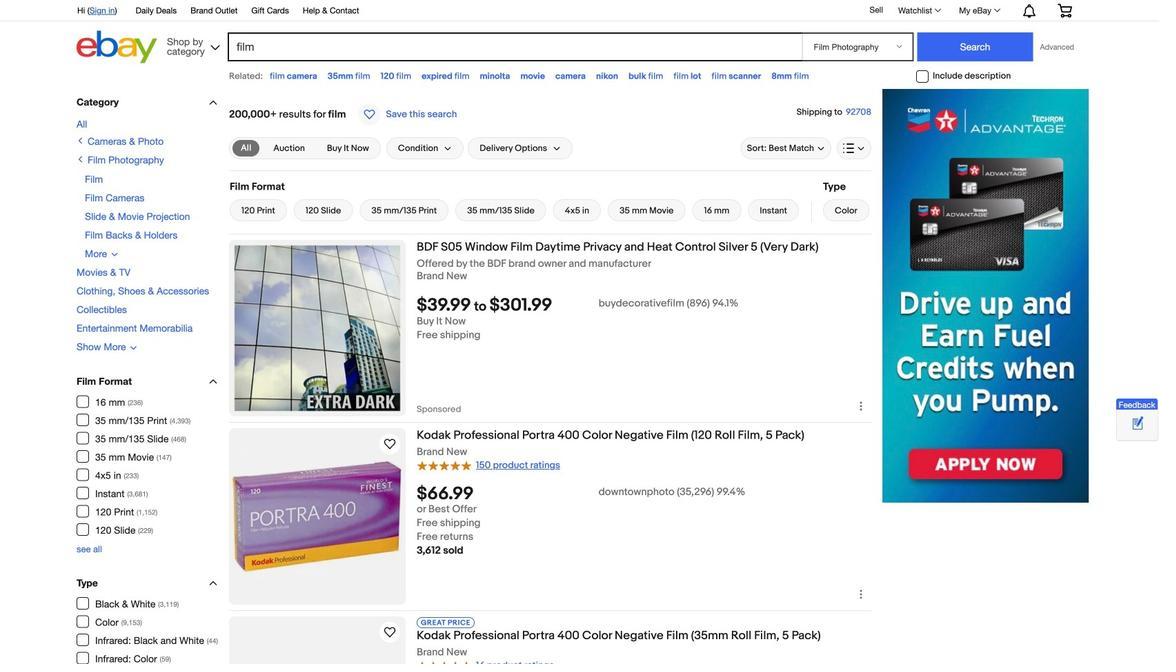 Task type: locate. For each thing, give the bounding box(es) containing it.
heading
[[417, 240, 819, 255], [417, 428, 804, 443], [417, 629, 821, 643]]

2 vertical spatial heading
[[417, 629, 821, 643]]

watchlist image
[[935, 9, 941, 12]]

main content
[[229, 89, 871, 664]]

None submit
[[917, 32, 1033, 61]]

1 vertical spatial heading
[[417, 428, 804, 443]]

advertisement element
[[882, 89, 1089, 503]]

3 heading from the top
[[417, 629, 821, 643]]

0 vertical spatial heading
[[417, 240, 819, 255]]

banner
[[70, 0, 1083, 67]]



Task type: vqa. For each thing, say whether or not it's contained in the screenshot.
third heading from the top of the page
yes



Task type: describe. For each thing, give the bounding box(es) containing it.
save this search film search image
[[358, 103, 380, 126]]

watch kodak professional portra 400 color negative film (35mm roll film, 5 pack) image
[[382, 624, 398, 641]]

Search for anything text field
[[230, 34, 799, 60]]

your shopping cart image
[[1057, 4, 1073, 17]]

bdf s05 window film daytime privacy and heat control silver 5 (very dark) image
[[229, 240, 406, 417]]

kodak professional portra 400 color negative film (35mm roll film, 5 pack) image
[[229, 650, 406, 664]]

my ebay image
[[994, 9, 1000, 12]]

account navigation
[[70, 0, 1083, 21]]

kodak professional portra 400 color negative film (120 roll film, 5 pack) image
[[229, 428, 406, 605]]

listing options selector. list view selected. image
[[843, 143, 865, 154]]

1 heading from the top
[[417, 240, 819, 255]]

All selected text field
[[241, 142, 251, 155]]

2 heading from the top
[[417, 428, 804, 443]]

watch kodak professional portra 400 color negative film (120 roll film, 5 pack) image
[[382, 436, 398, 453]]



